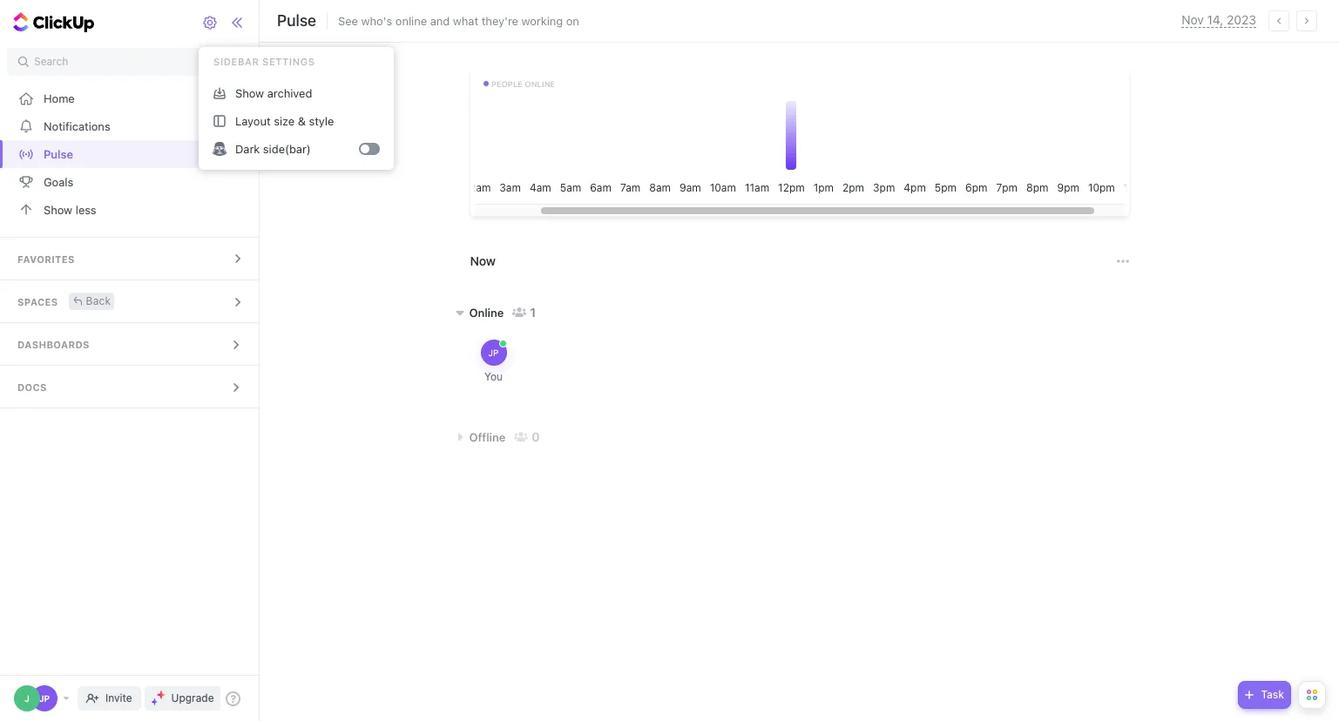 Task type: vqa. For each thing, say whether or not it's contained in the screenshot.
0
yes



Task type: locate. For each thing, give the bounding box(es) containing it.
5am
[[560, 181, 581, 194]]

invite
[[105, 692, 132, 705]]

pulse up "settings"
[[277, 11, 316, 30]]

2am
[[470, 181, 491, 194]]

11am
[[745, 181, 769, 194]]

goals
[[44, 175, 73, 189]]

⌘k
[[223, 55, 239, 68]]

goals link
[[0, 168, 260, 196]]

0 vertical spatial show
[[235, 86, 264, 100]]

7pm
[[996, 181, 1018, 194]]

people online
[[491, 79, 555, 89]]

online
[[469, 305, 504, 319]]

show up layout
[[235, 86, 264, 100]]

0 horizontal spatial online
[[395, 14, 427, 27]]

show archived
[[235, 86, 312, 100]]

online left and
[[395, 14, 427, 27]]

on
[[566, 14, 579, 27]]

sidebar navigation
[[0, 0, 260, 721]]

who's
[[361, 14, 392, 27]]

upgrade link
[[144, 687, 221, 711]]

1 vertical spatial pulse
[[44, 147, 73, 161]]

show down goals
[[44, 203, 72, 217]]

they're
[[482, 14, 518, 27]]

notifications
[[44, 119, 110, 133]]

side(bar)
[[263, 142, 311, 156]]

show archived link
[[206, 79, 387, 107]]

0 horizontal spatial pulse
[[44, 147, 73, 161]]

settings
[[262, 56, 315, 67]]

0
[[532, 430, 540, 444]]

working
[[521, 14, 563, 27]]

layout
[[235, 114, 271, 128]]

9am
[[680, 181, 701, 194]]

pulse
[[277, 11, 316, 30], [44, 147, 73, 161]]

upgrade
[[171, 692, 214, 705]]

back link
[[68, 292, 114, 310]]

dark
[[235, 142, 260, 156]]

dashboards
[[17, 339, 89, 350]]

12pm
[[778, 181, 805, 194]]

1 horizontal spatial online
[[524, 79, 555, 89]]

show for show less
[[44, 203, 72, 217]]

sidebar
[[213, 56, 259, 67]]

online
[[395, 14, 427, 27], [524, 79, 555, 89]]

1 vertical spatial show
[[44, 203, 72, 217]]

6pm
[[965, 181, 988, 194]]

pulse up goals
[[44, 147, 73, 161]]

search
[[34, 55, 68, 68]]

home link
[[0, 85, 260, 112]]

1 vertical spatial online
[[524, 79, 555, 89]]

show inside sidebar navigation
[[44, 203, 72, 217]]

show inside "link"
[[235, 86, 264, 100]]

sidebar settings
[[213, 56, 315, 67]]

0 horizontal spatial show
[[44, 203, 72, 217]]

online right people
[[524, 79, 555, 89]]

1 horizontal spatial show
[[235, 86, 264, 100]]

1 horizontal spatial pulse
[[277, 11, 316, 30]]

3am 4am 5am 6am 7am 8am 9am 10am 11am
[[500, 181, 769, 194]]

1pm 2pm 3pm 4pm 5pm 6pm 7pm 8pm 9pm 10pm
[[813, 181, 1115, 194]]

9pm
[[1057, 181, 1079, 194]]

pulse link
[[0, 140, 260, 168]]

task
[[1261, 688, 1284, 701]]

show
[[235, 86, 264, 100], [44, 203, 72, 217]]



Task type: describe. For each thing, give the bounding box(es) containing it.
and
[[430, 14, 450, 27]]

10am
[[710, 181, 736, 194]]

11pm
[[1124, 181, 1149, 194]]

8am
[[649, 181, 671, 194]]

sidebar settings image
[[203, 15, 218, 30]]

layout size & style
[[235, 114, 334, 128]]

home
[[44, 91, 75, 105]]

people
[[491, 79, 522, 89]]

notifications link
[[0, 112, 260, 140]]

offline
[[469, 430, 506, 444]]

back
[[86, 294, 111, 307]]

6am
[[590, 181, 612, 194]]

favorites button
[[0, 238, 260, 280]]

style
[[309, 114, 334, 128]]

8pm
[[1026, 181, 1049, 194]]

size
[[274, 114, 295, 128]]

docs
[[17, 382, 47, 393]]

5pm
[[935, 181, 957, 194]]

favorites
[[17, 254, 75, 265]]

4pm
[[904, 181, 926, 194]]

dark side(bar)
[[235, 142, 311, 156]]

1
[[530, 305, 536, 320]]

10pm
[[1088, 181, 1115, 194]]

less
[[76, 203, 96, 217]]

1pm
[[813, 181, 834, 194]]

what
[[453, 14, 478, 27]]

archived
[[267, 86, 312, 100]]

show less
[[44, 203, 96, 217]]

3am
[[500, 181, 521, 194]]

now
[[470, 254, 496, 268]]

0 vertical spatial pulse
[[277, 11, 316, 30]]

pulse inside sidebar navigation
[[44, 147, 73, 161]]

&
[[298, 114, 306, 128]]

3pm
[[873, 181, 895, 194]]

7am
[[620, 181, 641, 194]]

0 vertical spatial online
[[395, 14, 427, 27]]

see who's online and what they're working on
[[338, 14, 579, 27]]

see
[[338, 14, 358, 27]]

4am
[[530, 181, 551, 194]]

2pm
[[843, 181, 864, 194]]

show for show archived
[[235, 86, 264, 100]]



